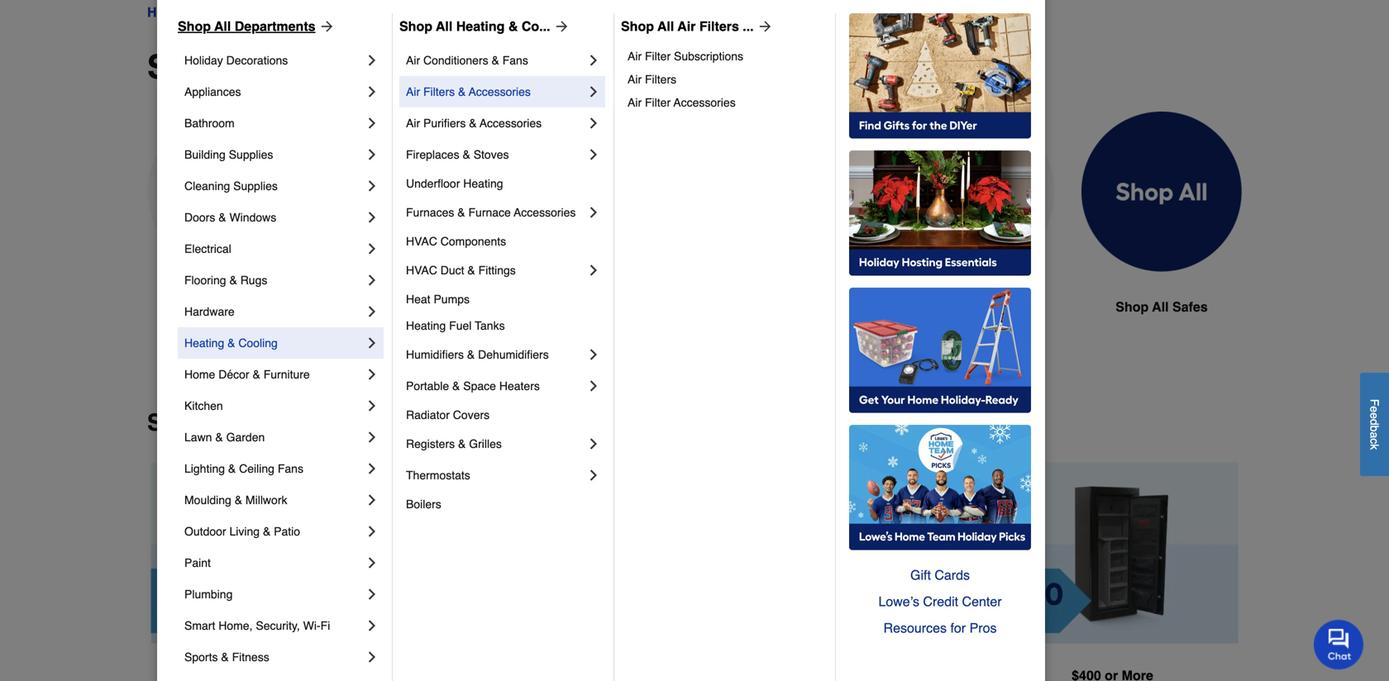 Task type: locate. For each thing, give the bounding box(es) containing it.
3 shop from the left
[[621, 19, 654, 34]]

shop inside 'link'
[[621, 19, 654, 34]]

hardware link
[[198, 2, 259, 22], [184, 296, 364, 327]]

center
[[962, 594, 1002, 609]]

accessories down air conditioners & fans link on the top of page
[[469, 85, 531, 98]]

shop for shop all safes
[[1116, 299, 1149, 315]]

chevron right image for home décor & furniture
[[364, 366, 380, 383]]

cleaning supplies link
[[184, 170, 364, 202]]

accessories up "hvac components" link on the top left
[[514, 206, 576, 219]]

e up the b at the bottom of page
[[1368, 413, 1381, 419]]

kitchen
[[184, 399, 223, 413]]

shop for shop all air filters ...
[[621, 19, 654, 34]]

chevron right image for lighting & ceiling fans
[[364, 461, 380, 477]]

home for home
[[147, 5, 184, 20]]

by
[[280, 410, 307, 436]]

air inside 'link'
[[678, 19, 696, 34]]

chevron right image for holiday decorations
[[364, 52, 380, 69]]

2 shop from the left
[[399, 19, 432, 34]]

shop all. image
[[1082, 112, 1242, 273]]

shop all air filters ...
[[621, 19, 754, 34]]

heating up air conditioners & fans at the top left of the page
[[456, 19, 505, 34]]

& left co...
[[508, 19, 518, 34]]

covers
[[453, 408, 490, 422]]

all for safes
[[1152, 299, 1169, 315]]

heating
[[456, 19, 505, 34], [463, 177, 503, 190], [406, 319, 446, 332], [184, 337, 224, 350]]

d
[[1368, 419, 1381, 425]]

stoves
[[474, 148, 509, 161]]

all for heating
[[436, 19, 453, 34]]

hvac up heat
[[406, 264, 437, 277]]

heating up furnace
[[463, 177, 503, 190]]

security,
[[256, 619, 300, 633]]

co...
[[522, 19, 550, 34]]

shop for shop safes by price
[[147, 410, 205, 436]]

chevron right image for doors & windows
[[364, 209, 380, 226]]

shop all departments
[[178, 19, 316, 34]]

air left purifiers
[[406, 117, 420, 130]]

k
[[1368, 444, 1381, 450]]

shop all safes
[[1116, 299, 1208, 315]]

1 vertical spatial home
[[563, 299, 600, 315]]

accessories for furnaces & furnace accessories
[[514, 206, 576, 219]]

1 e from the top
[[1368, 406, 1381, 413]]

chevron right image for bathroom
[[364, 115, 380, 131]]

& left cooling
[[228, 337, 235, 350]]

air for air conditioners & fans
[[406, 54, 420, 67]]

doors & windows link
[[184, 202, 364, 233]]

1 horizontal spatial home
[[184, 368, 215, 381]]

radiator
[[406, 408, 450, 422]]

portable
[[406, 380, 449, 393]]

chevron right image for air conditioners & fans
[[585, 52, 602, 69]]

accessories up "fireplaces & stoves" link
[[480, 117, 542, 130]]

& left furnace
[[457, 206, 465, 219]]

0 horizontal spatial shop
[[147, 410, 205, 436]]

filters for air filters
[[645, 73, 677, 86]]

chevron right image for thermostats
[[585, 467, 602, 484]]

hvac
[[406, 235, 437, 248], [406, 264, 437, 277]]

air down air conditioners & fans at the top left of the page
[[406, 85, 420, 98]]

1 hvac from the top
[[406, 235, 437, 248]]

flooring & rugs link
[[184, 265, 364, 296]]

building
[[184, 148, 226, 161]]

lowe's
[[879, 594, 920, 609]]

1 horizontal spatial filters
[[645, 73, 677, 86]]

paint
[[184, 557, 211, 570]]

filter down "air filters" on the left
[[645, 96, 671, 109]]

fireplaces
[[406, 148, 459, 161]]

2 hvac from the top
[[406, 264, 437, 277]]

appliances link
[[184, 76, 364, 107]]

0 horizontal spatial arrow right image
[[316, 18, 335, 35]]

shop up holiday
[[178, 19, 211, 34]]

1 horizontal spatial arrow right image
[[550, 18, 570, 35]]

1 vertical spatial shop
[[147, 410, 205, 436]]

2 vertical spatial home
[[184, 368, 215, 381]]

arrow right image up air conditioners & fans link on the top of page
[[550, 18, 570, 35]]

hardware down flooring
[[184, 305, 235, 318]]

filter for subscriptions
[[645, 50, 671, 63]]

safes
[[273, 5, 307, 20], [147, 48, 235, 86], [241, 299, 276, 315], [412, 299, 447, 315], [604, 299, 639, 315], [971, 299, 1006, 315], [1173, 299, 1208, 315], [211, 410, 273, 436]]

arrow right image for shop all heating & co...
[[550, 18, 570, 35]]

arrow right image inside shop all departments link
[[316, 18, 335, 35]]

2 e from the top
[[1368, 413, 1381, 419]]

1 horizontal spatial shop
[[399, 19, 432, 34]]

0 horizontal spatial shop
[[178, 19, 211, 34]]

smart home, security, wi-fi
[[184, 619, 330, 633]]

air purifiers & accessories
[[406, 117, 542, 130]]

0 horizontal spatial home
[[147, 5, 184, 20]]

2 horizontal spatial home
[[563, 299, 600, 315]]

shop
[[1116, 299, 1149, 315], [147, 410, 205, 436]]

hvac inside "hvac components" link
[[406, 235, 437, 248]]

rugs
[[240, 274, 267, 287]]

air filter accessories link
[[628, 91, 824, 114]]

lowe's credit center link
[[849, 589, 1031, 615]]

fireproof
[[179, 299, 237, 315]]

filters up purifiers
[[423, 85, 455, 98]]

millwork
[[246, 494, 287, 507]]

all inside shop all departments link
[[214, 19, 231, 34]]

home link
[[147, 2, 184, 22]]

arrow right image up 'air filter subscriptions' link
[[754, 18, 774, 35]]

chevron right image for lawn & garden
[[364, 429, 380, 446]]

arrow right image inside shop all air filters ... 'link'
[[754, 18, 774, 35]]

all for departments
[[214, 19, 231, 34]]

air
[[678, 19, 696, 34], [628, 50, 642, 63], [406, 54, 420, 67], [628, 73, 642, 86], [406, 85, 420, 98], [628, 96, 642, 109], [406, 117, 420, 130]]

shop up "air filters" on the left
[[621, 19, 654, 34]]

e up d
[[1368, 406, 1381, 413]]

& right purifiers
[[469, 117, 477, 130]]

&
[[508, 19, 518, 34], [492, 54, 499, 67], [458, 85, 466, 98], [469, 117, 477, 130], [463, 148, 470, 161], [457, 206, 465, 219], [219, 211, 226, 224], [468, 264, 475, 277], [229, 274, 237, 287], [228, 337, 235, 350], [467, 348, 475, 361], [253, 368, 260, 381], [452, 380, 460, 393], [215, 431, 223, 444], [458, 437, 466, 451], [228, 462, 236, 475], [235, 494, 242, 507], [263, 525, 271, 538], [221, 651, 229, 664]]

fireproof safes
[[179, 299, 276, 315]]

chevron right image for air purifiers & accessories
[[585, 115, 602, 131]]

fans
[[503, 54, 528, 67], [278, 462, 303, 475]]

plumbing link
[[184, 579, 364, 610]]

f e e d b a c k
[[1368, 399, 1381, 450]]

air purifiers & accessories link
[[406, 107, 585, 139]]

moulding & millwork link
[[184, 485, 364, 516]]

fi
[[321, 619, 330, 633]]

air filter accessories
[[628, 96, 736, 109]]

air conditioners & fans
[[406, 54, 528, 67]]

chevron right image for paint
[[364, 555, 380, 571]]

chevron right image for humidifiers & dehumidifiers
[[585, 346, 602, 363]]

a tall black sports afield gun safe. image
[[334, 112, 494, 272]]

all inside shop all safes link
[[1152, 299, 1169, 315]]

chevron right image
[[364, 52, 380, 69], [585, 52, 602, 69], [364, 84, 380, 100], [585, 84, 602, 100], [585, 115, 602, 131], [585, 146, 602, 163], [364, 178, 380, 194], [585, 204, 602, 221], [364, 209, 380, 226], [585, 262, 602, 279], [364, 272, 380, 289], [364, 303, 380, 320], [585, 378, 602, 394], [364, 429, 380, 446], [585, 436, 602, 452], [364, 492, 380, 509], [364, 523, 380, 540], [364, 586, 380, 603], [364, 649, 380, 666]]

air for air filters
[[628, 73, 642, 86]]

moulding
[[184, 494, 231, 507]]

fans right ceiling
[[278, 462, 303, 475]]

1 horizontal spatial fans
[[503, 54, 528, 67]]

& down air conditioners & fans at the top left of the page
[[458, 85, 466, 98]]

1 horizontal spatial shop
[[1116, 299, 1149, 315]]

0 horizontal spatial fans
[[278, 462, 303, 475]]

smart
[[184, 619, 215, 633]]

wi-
[[303, 619, 321, 633]]

filter up "air filters" on the left
[[645, 50, 671, 63]]

cleaning
[[184, 179, 230, 193]]

0 horizontal spatial filters
[[423, 85, 455, 98]]

1 vertical spatial filter
[[645, 96, 671, 109]]

1 filter from the top
[[645, 50, 671, 63]]

hardware up holiday decorations
[[198, 5, 259, 20]]

fans up air filters & accessories link at the top left
[[503, 54, 528, 67]]

chevron right image for building supplies
[[364, 146, 380, 163]]

2 filter from the top
[[645, 96, 671, 109]]

0 vertical spatial shop
[[1116, 299, 1149, 315]]

supplies up "cleaning supplies"
[[229, 148, 273, 161]]

2 horizontal spatial arrow right image
[[754, 18, 774, 35]]

shop
[[178, 19, 211, 34], [399, 19, 432, 34], [621, 19, 654, 34]]

& left stoves
[[463, 148, 470, 161]]

lawn
[[184, 431, 212, 444]]

thermostats link
[[406, 460, 585, 491]]

& left the rugs
[[229, 274, 237, 287]]

1 arrow right image from the left
[[316, 18, 335, 35]]

all inside shop all heating & co... link
[[436, 19, 453, 34]]

heaters
[[499, 380, 540, 393]]

2 arrow right image from the left
[[550, 18, 570, 35]]

underfloor
[[406, 177, 460, 190]]

filter
[[645, 50, 671, 63], [645, 96, 671, 109]]

tanks
[[475, 319, 505, 332]]

2 horizontal spatial shop
[[621, 19, 654, 34]]

air for air filters & accessories
[[406, 85, 420, 98]]

...
[[743, 19, 754, 34]]

air up air filter accessories on the top of the page
[[628, 73, 642, 86]]

lighting & ceiling fans
[[184, 462, 303, 475]]

air up "air filters" on the left
[[628, 50, 642, 63]]

air left conditioners
[[406, 54, 420, 67]]

windows
[[229, 211, 276, 224]]

kitchen link
[[184, 390, 364, 422]]

home décor & furniture
[[184, 368, 310, 381]]

chevron right image for appliances
[[364, 84, 380, 100]]

chevron right image for plumbing
[[364, 586, 380, 603]]

air up the 'air filter subscriptions'
[[678, 19, 696, 34]]

all inside shop all air filters ... 'link'
[[658, 19, 674, 34]]

arrow right image
[[316, 18, 335, 35], [550, 18, 570, 35], [754, 18, 774, 35]]

hvac inside hvac duct & fittings link
[[406, 264, 437, 277]]

components
[[441, 235, 506, 248]]

home for home décor & furniture
[[184, 368, 215, 381]]

portable & space heaters
[[406, 380, 540, 393]]

cooling
[[238, 337, 278, 350]]

chevron right image for electrical
[[364, 241, 380, 257]]

0 vertical spatial fans
[[503, 54, 528, 67]]

2 horizontal spatial filters
[[699, 19, 739, 34]]

air filters & accessories link
[[406, 76, 585, 107]]

air down "air filters" on the left
[[628, 96, 642, 109]]

arrow right image inside shop all heating & co... link
[[550, 18, 570, 35]]

1 vertical spatial fans
[[278, 462, 303, 475]]

b
[[1368, 425, 1381, 432]]

fittings
[[479, 264, 516, 277]]

subscriptions
[[674, 50, 743, 63]]

chevron right image for air filters & accessories
[[585, 84, 602, 100]]

& right sports
[[221, 651, 229, 664]]

a black sentrysafe home safe with the door ajar. image
[[521, 112, 681, 271]]

chevron right image for portable & space heaters
[[585, 378, 602, 394]]

chevron right image for sports & fitness
[[364, 649, 380, 666]]

garden
[[226, 431, 265, 444]]

electrical
[[184, 242, 231, 256]]

3 arrow right image from the left
[[754, 18, 774, 35]]

chevron right image
[[364, 115, 380, 131], [364, 146, 380, 163], [364, 241, 380, 257], [364, 335, 380, 351], [585, 346, 602, 363], [364, 366, 380, 383], [364, 398, 380, 414], [364, 461, 380, 477], [585, 467, 602, 484], [364, 555, 380, 571], [364, 618, 380, 634]]

c
[[1368, 438, 1381, 444]]

& right doors
[[219, 211, 226, 224]]

0 vertical spatial filter
[[645, 50, 671, 63]]

1 shop from the left
[[178, 19, 211, 34]]

filters
[[699, 19, 739, 34], [645, 73, 677, 86], [423, 85, 455, 98]]

chevron right image for registers & grilles
[[585, 436, 602, 452]]

furnace
[[468, 206, 511, 219]]

hardware link up cooling
[[184, 296, 364, 327]]

shop up conditioners
[[399, 19, 432, 34]]

1 vertical spatial supplies
[[233, 179, 278, 193]]

heating down fireproof
[[184, 337, 224, 350]]

arrow right image right safes "link"
[[316, 18, 335, 35]]

1 vertical spatial hardware link
[[184, 296, 364, 327]]

dehumidifiers
[[478, 348, 549, 361]]

1 vertical spatial hvac
[[406, 264, 437, 277]]

chevron right image for moulding & millwork
[[364, 492, 380, 509]]

grilles
[[469, 437, 502, 451]]

0 vertical spatial home
[[147, 5, 184, 20]]

supplies up the windows
[[233, 179, 278, 193]]

0 vertical spatial hardware link
[[198, 2, 259, 22]]

shop for shop all heating & co...
[[399, 19, 432, 34]]

filters left ...
[[699, 19, 739, 34]]

hardware link up holiday decorations
[[198, 2, 259, 22]]

chevron right image for outdoor living & patio
[[364, 523, 380, 540]]

hvac down furnaces
[[406, 235, 437, 248]]

0 vertical spatial supplies
[[229, 148, 273, 161]]

0 vertical spatial hvac
[[406, 235, 437, 248]]

& right lawn
[[215, 431, 223, 444]]

filters up air filter accessories on the top of the page
[[645, 73, 677, 86]]

hardware
[[198, 5, 259, 20], [184, 305, 235, 318]]

registers
[[406, 437, 455, 451]]



Task type: describe. For each thing, give the bounding box(es) containing it.
boilers
[[406, 498, 441, 511]]

thermostats
[[406, 469, 470, 482]]

home safes link
[[521, 112, 681, 357]]

building supplies
[[184, 148, 273, 161]]

a black sentrysafe file safe with a key in the lock and the lid ajar. image
[[895, 112, 1055, 271]]

furniture
[[264, 368, 310, 381]]

air for air filter subscriptions
[[628, 50, 642, 63]]

f
[[1368, 399, 1381, 406]]

& left millwork
[[235, 494, 242, 507]]

boilers link
[[406, 491, 602, 518]]

air conditioners & fans link
[[406, 45, 585, 76]]

flooring & rugs
[[184, 274, 267, 287]]

air for air filter accessories
[[628, 96, 642, 109]]

shop for shop all departments
[[178, 19, 211, 34]]

get your home holiday-ready. image
[[849, 288, 1031, 413]]

air filter subscriptions
[[628, 50, 743, 63]]

lawn & garden link
[[184, 422, 364, 453]]

& left space
[[452, 380, 460, 393]]

decorations
[[226, 54, 288, 67]]

fuel
[[449, 319, 472, 332]]

underfloor heating
[[406, 177, 503, 190]]

bathroom link
[[184, 107, 364, 139]]

& left grilles
[[458, 437, 466, 451]]

hvac for hvac components
[[406, 235, 437, 248]]

arrow right image for shop all air filters ...
[[754, 18, 774, 35]]

underfloor heating link
[[406, 170, 602, 197]]

chevron right image for flooring & rugs
[[364, 272, 380, 289]]

a black sentrysafe fireproof safe. image
[[147, 112, 308, 271]]

lowe's credit center
[[879, 594, 1002, 609]]

fans for air conditioners & fans
[[503, 54, 528, 67]]

heating down gun safes
[[406, 319, 446, 332]]

for
[[951, 621, 966, 636]]

lowe's home team holiday picks. image
[[849, 425, 1031, 551]]

shop all departments link
[[178, 17, 335, 36]]

registers & grilles link
[[406, 428, 585, 460]]

heating & cooling link
[[184, 327, 364, 359]]

electrical link
[[184, 233, 364, 265]]

living
[[229, 525, 260, 538]]

plumbing
[[184, 588, 233, 601]]

radiator covers
[[406, 408, 490, 422]]

gift cards link
[[849, 562, 1031, 589]]

resources
[[884, 621, 947, 636]]

cleaning supplies
[[184, 179, 278, 193]]

fireplaces & stoves
[[406, 148, 509, 161]]

$200 to $400. image
[[708, 463, 960, 644]]

chevron right image for furnaces & furnace accessories
[[585, 204, 602, 221]]

$100 to $200. image
[[429, 463, 681, 644]]

& up air filters & accessories link at the top left
[[492, 54, 499, 67]]

duct
[[441, 264, 464, 277]]

hvac components link
[[406, 228, 602, 255]]

a black honeywell chest safe with the top open. image
[[708, 112, 868, 272]]

chevron right image for hardware
[[364, 303, 380, 320]]

accessories for air filters & accessories
[[469, 85, 531, 98]]

$99 or less. image
[[150, 463, 403, 644]]

outdoor living & patio
[[184, 525, 300, 538]]

safes link
[[273, 2, 307, 22]]

departments
[[235, 19, 316, 34]]

sports
[[184, 651, 218, 664]]

& right the "duct"
[[468, 264, 475, 277]]

price
[[313, 410, 370, 436]]

doors & windows
[[184, 211, 276, 224]]

sports & fitness link
[[184, 642, 364, 673]]

humidifiers
[[406, 348, 464, 361]]

fans for lighting & ceiling fans
[[278, 462, 303, 475]]

appliances
[[184, 85, 241, 98]]

all for air
[[658, 19, 674, 34]]

home for home safes
[[563, 299, 600, 315]]

conditioners
[[423, 54, 488, 67]]

arrow right image for shop all departments
[[316, 18, 335, 35]]

heat pumps
[[406, 293, 470, 306]]

hvac duct & fittings link
[[406, 255, 585, 286]]

chevron right image for kitchen
[[364, 398, 380, 414]]

$400 or more. image
[[987, 463, 1239, 644]]

sports & fitness
[[184, 651, 269, 664]]

chat invite button image
[[1314, 619, 1364, 670]]

filters for air filters & accessories
[[423, 85, 455, 98]]

chevron right image for smart home, security, wi-fi
[[364, 618, 380, 634]]

hvac duct & fittings
[[406, 264, 516, 277]]

filter for accessories
[[645, 96, 671, 109]]

shop all air filters ... link
[[621, 17, 774, 36]]

a
[[1368, 432, 1381, 438]]

holiday hosting essentials. image
[[849, 150, 1031, 276]]

chevron right image for cleaning supplies
[[364, 178, 380, 194]]

find gifts for the diyer. image
[[849, 13, 1031, 139]]

credit
[[923, 594, 958, 609]]

hvac components
[[406, 235, 506, 248]]

chevron right image for fireplaces & stoves
[[585, 146, 602, 163]]

bathroom
[[184, 117, 235, 130]]

1 vertical spatial hardware
[[184, 305, 235, 318]]

& down fuel at the top of page
[[467, 348, 475, 361]]

gift cards
[[910, 568, 970, 583]]

f e e d b a c k button
[[1360, 373, 1389, 476]]

heating fuel tanks link
[[406, 313, 602, 339]]

purifiers
[[423, 117, 466, 130]]

hvac for hvac duct & fittings
[[406, 264, 437, 277]]

paint link
[[184, 547, 364, 579]]

humidifiers & dehumidifiers link
[[406, 339, 585, 370]]

lighting & ceiling fans link
[[184, 453, 364, 485]]

lawn & garden
[[184, 431, 265, 444]]

space
[[463, 380, 496, 393]]

outdoor
[[184, 525, 226, 538]]

fireproof safes link
[[147, 112, 308, 357]]

accessories for air purifiers & accessories
[[480, 117, 542, 130]]

0 vertical spatial hardware
[[198, 5, 259, 20]]

& left patio
[[263, 525, 271, 538]]

fitness
[[232, 651, 269, 664]]

chevron right image for hvac duct & fittings
[[585, 262, 602, 279]]

supplies for cleaning supplies
[[233, 179, 278, 193]]

supplies for building supplies
[[229, 148, 273, 161]]

portable & space heaters link
[[406, 370, 585, 402]]

shop all heating & co...
[[399, 19, 550, 34]]

air for air purifiers & accessories
[[406, 117, 420, 130]]

filters inside 'link'
[[699, 19, 739, 34]]

resources for pros
[[884, 621, 997, 636]]

chevron right image for heating & cooling
[[364, 335, 380, 351]]

& left ceiling
[[228, 462, 236, 475]]

home décor & furniture link
[[184, 359, 364, 390]]

pumps
[[434, 293, 470, 306]]

ceiling
[[239, 462, 275, 475]]

air filter subscriptions link
[[628, 45, 824, 68]]

radiator covers link
[[406, 402, 602, 428]]

& right décor
[[253, 368, 260, 381]]

flooring
[[184, 274, 226, 287]]

accessories down 'air filters' link
[[674, 96, 736, 109]]

air filters link
[[628, 68, 824, 91]]



Task type: vqa. For each thing, say whether or not it's contained in the screenshot.
...
yes



